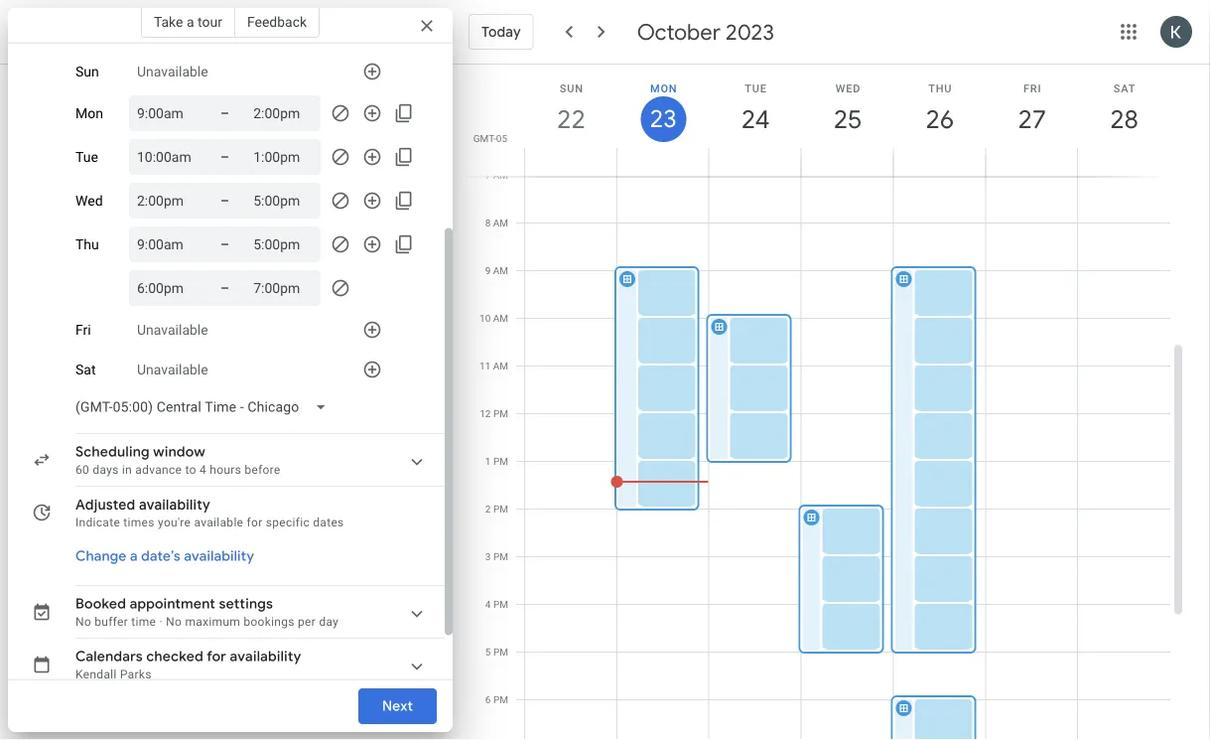 Task type: locate. For each thing, give the bounding box(es) containing it.
0 vertical spatial mon
[[651, 82, 678, 94]]

unavailable for fri
[[137, 322, 208, 338]]

pm for 3 pm
[[494, 551, 509, 563]]

– left end time on tuesdays text box at the left top
[[221, 149, 230, 165]]

mon left start time on mondays text field
[[75, 105, 103, 121]]

thu left start time on thursdays text box
[[75, 236, 99, 253]]

22 column header
[[524, 65, 618, 176]]

tue
[[745, 82, 768, 94], [75, 149, 98, 165]]

october
[[637, 18, 721, 46]]

1 vertical spatial availability
[[184, 547, 254, 565]]

0 vertical spatial a
[[187, 13, 194, 30]]

1 horizontal spatial no
[[166, 615, 182, 629]]

pm
[[494, 408, 509, 420], [494, 455, 509, 467], [494, 503, 509, 515], [494, 551, 509, 563], [494, 598, 509, 610], [494, 646, 509, 658], [494, 694, 509, 706]]

take
[[154, 13, 183, 30]]

– right start time on thursdays text field
[[221, 280, 230, 296]]

0 horizontal spatial mon
[[75, 105, 103, 121]]

specific
[[266, 516, 310, 529]]

calendars checked for availability kendall parks
[[75, 648, 302, 681]]

am for 11 am
[[493, 360, 509, 372]]

times
[[123, 516, 155, 529]]

availability inside change a date's availability "button"
[[184, 547, 254, 565]]

fri
[[1024, 82, 1042, 94], [75, 322, 91, 338]]

unavailable
[[137, 63, 208, 80], [137, 322, 208, 338], [137, 361, 208, 378]]

2 unavailable from the top
[[137, 322, 208, 338]]

a inside button
[[187, 13, 194, 30]]

1 vertical spatial mon
[[75, 105, 103, 121]]

am right 10
[[493, 312, 509, 324]]

1 vertical spatial fri
[[75, 322, 91, 338]]

am right 9
[[493, 265, 509, 277]]

availability inside calendars checked for availability kendall parks
[[230, 648, 302, 666]]

3
[[486, 551, 491, 563]]

mon inside mon 23
[[651, 82, 678, 94]]

thu for thu
[[75, 236, 99, 253]]

no down booked
[[75, 615, 91, 629]]

End time on Thursdays text field
[[253, 232, 313, 256]]

5 pm from the top
[[494, 598, 509, 610]]

mon
[[651, 82, 678, 94], [75, 105, 103, 121]]

4 right to
[[200, 463, 207, 477]]

grid
[[461, 65, 1187, 740]]

checked
[[146, 648, 204, 666]]

pm for 6 pm
[[494, 694, 509, 706]]

1 vertical spatial tue
[[75, 149, 98, 165]]

availability
[[139, 496, 211, 514], [184, 547, 254, 565], [230, 648, 302, 666]]

tue up tuesday, october 24 element
[[745, 82, 768, 94]]

sat up scheduling at the bottom of the page
[[75, 361, 96, 378]]

tour
[[198, 13, 222, 30]]

End time on Wednesdays text field
[[253, 189, 313, 213]]

availability for for
[[230, 648, 302, 666]]

1 vertical spatial 4
[[486, 598, 491, 610]]

12 pm
[[480, 408, 509, 420]]

to
[[185, 463, 196, 477]]

day
[[319, 615, 339, 629]]

before
[[245, 463, 281, 477]]

·
[[159, 615, 163, 629]]

0 vertical spatial sun
[[75, 63, 99, 80]]

pm right 5
[[494, 646, 509, 658]]

0 horizontal spatial sat
[[75, 361, 96, 378]]

no
[[75, 615, 91, 629], [166, 615, 182, 629]]

wed up wednesday, october 25 element
[[836, 82, 861, 94]]

– for mon
[[221, 105, 230, 121]]

25
[[833, 103, 861, 136]]

1 vertical spatial sun
[[560, 82, 584, 94]]

0 horizontal spatial 4
[[200, 463, 207, 477]]

2 no from the left
[[166, 615, 182, 629]]

2023
[[726, 18, 775, 46]]

1 – from the top
[[221, 105, 230, 121]]

11
[[480, 360, 491, 372]]

1 horizontal spatial for
[[247, 516, 263, 529]]

3 – from the top
[[221, 192, 230, 209]]

8
[[485, 217, 491, 229]]

1 vertical spatial for
[[207, 648, 227, 666]]

– left end time on mondays text box
[[221, 105, 230, 121]]

wed
[[836, 82, 861, 94], [75, 192, 103, 209]]

you're
[[158, 516, 191, 529]]

– right start time on wednesdays text box
[[221, 192, 230, 209]]

0 horizontal spatial tue
[[75, 149, 98, 165]]

october 2023
[[637, 18, 775, 46]]

2 vertical spatial unavailable
[[137, 361, 208, 378]]

0 vertical spatial 4
[[200, 463, 207, 477]]

wed for wed 25
[[836, 82, 861, 94]]

1 horizontal spatial sat
[[1114, 82, 1137, 94]]

a inside "button"
[[130, 547, 138, 565]]

grid containing 22
[[461, 65, 1187, 740]]

dates
[[313, 516, 344, 529]]

4 down 3
[[486, 598, 491, 610]]

thu up thursday, october 26 element
[[929, 82, 953, 94]]

1 vertical spatial a
[[130, 547, 138, 565]]

in
[[122, 463, 132, 477]]

pm up 5 pm
[[494, 598, 509, 610]]

appointment
[[130, 595, 216, 613]]

1 horizontal spatial wed
[[836, 82, 861, 94]]

0 horizontal spatial fri
[[75, 322, 91, 338]]

am for 8 am
[[493, 217, 509, 229]]

unavailable for sat
[[137, 361, 208, 378]]

1 vertical spatial thu
[[75, 236, 99, 253]]

wed 25
[[833, 82, 861, 136]]

a
[[187, 13, 194, 30], [130, 547, 138, 565]]

3 pm
[[486, 551, 509, 563]]

booked
[[75, 595, 126, 613]]

0 vertical spatial for
[[247, 516, 263, 529]]

1 horizontal spatial 4
[[486, 598, 491, 610]]

6 pm from the top
[[494, 646, 509, 658]]

2
[[486, 503, 491, 515]]

7
[[485, 169, 491, 181]]

sun
[[75, 63, 99, 80], [560, 82, 584, 94]]

tue left start time on tuesdays text box
[[75, 149, 98, 165]]

mon for mon
[[75, 105, 103, 121]]

unavailable for sun
[[137, 63, 208, 80]]

thu inside thu 26
[[929, 82, 953, 94]]

0 horizontal spatial wed
[[75, 192, 103, 209]]

am right 7
[[493, 169, 509, 181]]

mon up 23
[[651, 82, 678, 94]]

indicate
[[75, 516, 120, 529]]

pm right 2
[[494, 503, 509, 515]]

fri inside fri 27
[[1024, 82, 1042, 94]]

1 horizontal spatial fri
[[1024, 82, 1042, 94]]

11 am
[[480, 360, 509, 372]]

sat
[[1114, 82, 1137, 94], [75, 361, 96, 378]]

0 vertical spatial availability
[[139, 496, 211, 514]]

2 am from the top
[[493, 217, 509, 229]]

1 horizontal spatial a
[[187, 13, 194, 30]]

2 vertical spatial availability
[[230, 648, 302, 666]]

a left 'date's'
[[130, 547, 138, 565]]

1 vertical spatial sat
[[75, 361, 96, 378]]

2 – from the top
[[221, 149, 230, 165]]

thu 26
[[925, 82, 953, 136]]

sat inside sat 28
[[1114, 82, 1137, 94]]

pm right "12"
[[494, 408, 509, 420]]

1 vertical spatial unavailable
[[137, 322, 208, 338]]

date's
[[141, 547, 181, 565]]

0 horizontal spatial sun
[[75, 63, 99, 80]]

0 horizontal spatial a
[[130, 547, 138, 565]]

1 vertical spatial wed
[[75, 192, 103, 209]]

0 vertical spatial fri
[[1024, 82, 1042, 94]]

am right 11
[[493, 360, 509, 372]]

2 pm from the top
[[494, 455, 509, 467]]

1 am from the top
[[493, 169, 509, 181]]

am for 10 am
[[493, 312, 509, 324]]

10
[[480, 312, 491, 324]]

adjusted availability indicate times you're available for specific dates
[[75, 496, 344, 529]]

1 pm
[[486, 455, 509, 467]]

0 vertical spatial tue
[[745, 82, 768, 94]]

4 pm from the top
[[494, 551, 509, 563]]

0 horizontal spatial thu
[[75, 236, 99, 253]]

wed for wed
[[75, 192, 103, 209]]

for
[[247, 516, 263, 529], [207, 648, 227, 666]]

wed left start time on wednesdays text box
[[75, 192, 103, 209]]

friday, october 27 element
[[1010, 96, 1056, 142]]

0 vertical spatial unavailable
[[137, 63, 208, 80]]

am right '8'
[[493, 217, 509, 229]]

sun inside sun 22
[[560, 82, 584, 94]]

bookings
[[244, 615, 295, 629]]

5 am from the top
[[493, 360, 509, 372]]

– for tue
[[221, 149, 230, 165]]

for down maximum
[[207, 648, 227, 666]]

3 unavailable from the top
[[137, 361, 208, 378]]

scheduling
[[75, 443, 150, 461]]

pm right 1
[[494, 455, 509, 467]]

pm for 2 pm
[[494, 503, 509, 515]]

1 horizontal spatial mon
[[651, 82, 678, 94]]

sat up the saturday, october 28 element
[[1114, 82, 1137, 94]]

am
[[493, 169, 509, 181], [493, 217, 509, 229], [493, 265, 509, 277], [493, 312, 509, 324], [493, 360, 509, 372]]

thu for thu 26
[[929, 82, 953, 94]]

availability down available
[[184, 547, 254, 565]]

6
[[486, 694, 491, 706]]

mon for mon 23
[[651, 82, 678, 94]]

Start time on Mondays text field
[[137, 101, 197, 125]]

availability for date's
[[184, 547, 254, 565]]

tue 24
[[741, 82, 769, 136]]

1
[[486, 455, 491, 467]]

0 vertical spatial wed
[[836, 82, 861, 94]]

availability down bookings
[[230, 648, 302, 666]]

0 vertical spatial thu
[[929, 82, 953, 94]]

availability up you're
[[139, 496, 211, 514]]

for left specific in the left bottom of the page
[[247, 516, 263, 529]]

4 am from the top
[[493, 312, 509, 324]]

End time on Thursdays text field
[[253, 276, 313, 300]]

24 column header
[[709, 65, 802, 176]]

4 – from the top
[[221, 236, 230, 252]]

0 vertical spatial sat
[[1114, 82, 1137, 94]]

5 – from the top
[[221, 280, 230, 296]]

tue inside the tue 24
[[745, 82, 768, 94]]

1 unavailable from the top
[[137, 63, 208, 80]]

0 horizontal spatial no
[[75, 615, 91, 629]]

pm right 3
[[494, 551, 509, 563]]

1 horizontal spatial thu
[[929, 82, 953, 94]]

3 am from the top
[[493, 265, 509, 277]]

no right '·'
[[166, 615, 182, 629]]

a left tour on the top of page
[[187, 13, 194, 30]]

monday, october 23, today element
[[641, 96, 687, 142]]

Start time on Wednesdays text field
[[137, 189, 197, 213]]

pm right 6
[[494, 694, 509, 706]]

adjusted
[[75, 496, 136, 514]]

1 horizontal spatial sun
[[560, 82, 584, 94]]

– right start time on thursdays text box
[[221, 236, 230, 252]]

wed inside "wed 25"
[[836, 82, 861, 94]]

–
[[221, 105, 230, 121], [221, 149, 230, 165], [221, 192, 230, 209], [221, 236, 230, 252], [221, 280, 230, 296]]

5
[[486, 646, 491, 658]]

5 pm
[[486, 646, 509, 658]]

None field
[[68, 16, 210, 52], [68, 389, 343, 425], [68, 16, 210, 52], [68, 389, 343, 425]]

28 column header
[[1078, 65, 1171, 176]]

1 pm from the top
[[494, 408, 509, 420]]

27 column header
[[986, 65, 1079, 176]]

9 am
[[485, 265, 509, 277]]

for inside adjusted availability indicate times you're available for specific dates
[[247, 516, 263, 529]]

1 horizontal spatial tue
[[745, 82, 768, 94]]

End time on Tuesdays text field
[[253, 145, 313, 169]]

3 pm from the top
[[494, 503, 509, 515]]

0 horizontal spatial for
[[207, 648, 227, 666]]

tue for tue
[[75, 149, 98, 165]]

7 pm from the top
[[494, 694, 509, 706]]



Task type: vqa. For each thing, say whether or not it's contained in the screenshot.
5 PM's PM
yes



Task type: describe. For each thing, give the bounding box(es) containing it.
sat 28
[[1110, 82, 1138, 136]]

buffer
[[95, 615, 128, 629]]

available
[[194, 516, 244, 529]]

27
[[1017, 103, 1046, 136]]

advance
[[135, 463, 182, 477]]

4 inside the scheduling window 60 days in advance to 4 hours before
[[200, 463, 207, 477]]

sunday, october 22 element
[[549, 96, 594, 142]]

a for take
[[187, 13, 194, 30]]

a for change
[[130, 547, 138, 565]]

time
[[131, 615, 156, 629]]

kendall
[[75, 668, 117, 681]]

change a date's availability button
[[68, 538, 262, 574]]

9
[[485, 265, 491, 277]]

days
[[93, 463, 119, 477]]

sun for sun
[[75, 63, 99, 80]]

thursday, october 26 element
[[918, 96, 963, 142]]

next button
[[358, 682, 437, 730]]

pm for 5 pm
[[494, 646, 509, 658]]

tue for tue 24
[[745, 82, 768, 94]]

10 am
[[480, 312, 509, 324]]

for inside calendars checked for availability kendall parks
[[207, 648, 227, 666]]

pm for 4 pm
[[494, 598, 509, 610]]

change
[[75, 547, 127, 565]]

sun for sun 22
[[560, 82, 584, 94]]

am for 7 am
[[493, 169, 509, 181]]

4 pm
[[486, 598, 509, 610]]

26
[[925, 103, 953, 136]]

tuesday, october 24 element
[[733, 96, 779, 142]]

pm for 1 pm
[[494, 455, 509, 467]]

settings
[[219, 595, 273, 613]]

feedback button
[[235, 6, 320, 38]]

fri for fri
[[75, 322, 91, 338]]

60
[[75, 463, 89, 477]]

take a tour
[[154, 13, 222, 30]]

26 column header
[[893, 65, 987, 176]]

23 column header
[[617, 65, 710, 176]]

mon 23
[[649, 82, 678, 135]]

24
[[741, 103, 769, 136]]

booked appointment settings no buffer time · no maximum bookings per day
[[75, 595, 339, 629]]

– for thu
[[221, 236, 230, 252]]

Start time on Thursdays text field
[[137, 276, 197, 300]]

gmt-05
[[474, 132, 508, 144]]

parks
[[120, 668, 152, 681]]

change a date's availability
[[75, 547, 254, 565]]

28
[[1110, 103, 1138, 136]]

calendars
[[75, 648, 143, 666]]

Start time on Tuesdays text field
[[137, 145, 197, 169]]

fri for fri 27
[[1024, 82, 1042, 94]]

next
[[382, 697, 413, 715]]

scheduling window 60 days in advance to 4 hours before
[[75, 443, 281, 477]]

saturday, october 28 element
[[1102, 96, 1148, 142]]

Start time on Thursdays text field
[[137, 232, 197, 256]]

maximum
[[185, 615, 240, 629]]

25 column header
[[801, 65, 894, 176]]

12
[[480, 408, 491, 420]]

feedback
[[247, 13, 307, 30]]

4 inside grid
[[486, 598, 491, 610]]

sun 22
[[556, 82, 585, 136]]

– for wed
[[221, 192, 230, 209]]

sat for sat
[[75, 361, 96, 378]]

05
[[496, 132, 508, 144]]

End time on Mondays text field
[[253, 101, 313, 125]]

6 pm
[[486, 694, 509, 706]]

per
[[298, 615, 316, 629]]

pm for 12 pm
[[494, 408, 509, 420]]

take a tour button
[[141, 6, 235, 38]]

availability inside adjusted availability indicate times you're available for specific dates
[[139, 496, 211, 514]]

fri 27
[[1017, 82, 1046, 136]]

1 no from the left
[[75, 615, 91, 629]]

today button
[[469, 8, 534, 56]]

8 am
[[485, 217, 509, 229]]

2 pm
[[486, 503, 509, 515]]

wednesday, october 25 element
[[825, 96, 871, 142]]

sat for sat 28
[[1114, 82, 1137, 94]]

22
[[556, 103, 585, 136]]

today
[[482, 23, 521, 41]]

am for 9 am
[[493, 265, 509, 277]]

gmt-
[[474, 132, 496, 144]]

7 am
[[485, 169, 509, 181]]

window
[[153, 443, 205, 461]]

23
[[649, 103, 676, 135]]

hours
[[210, 463, 241, 477]]



